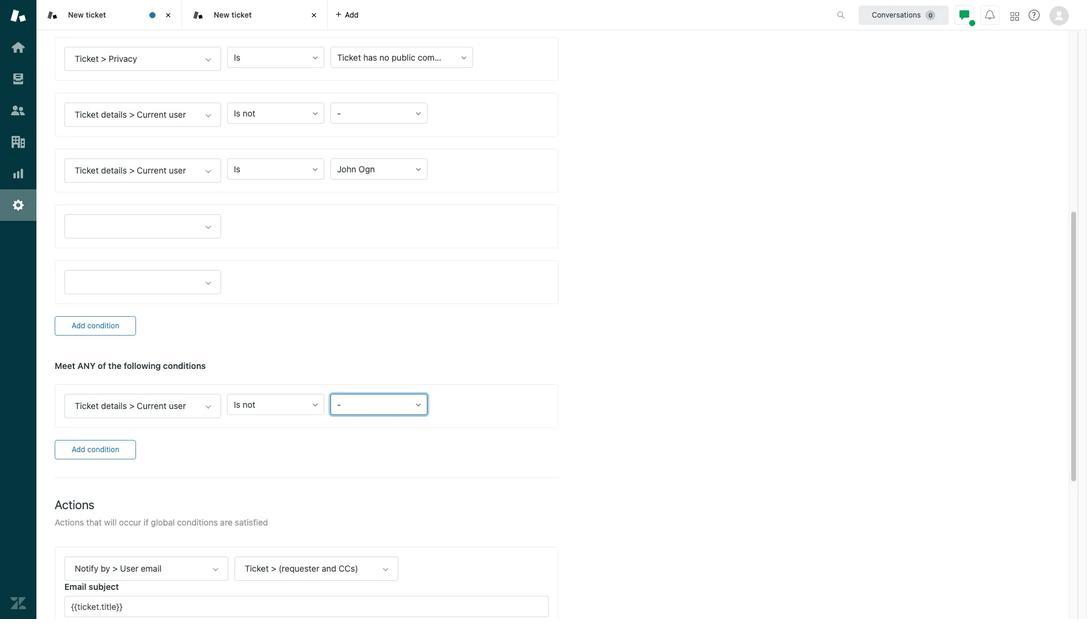 Task type: describe. For each thing, give the bounding box(es) containing it.
admin image
[[10, 197, 26, 213]]

zendesk image
[[10, 596, 26, 612]]

2 close image from the left
[[308, 9, 320, 21]]

reporting image
[[10, 166, 26, 182]]

2 new ticket from the left
[[214, 10, 252, 19]]

button displays agent's chat status as online. image
[[960, 10, 969, 20]]

zendesk products image
[[1011, 12, 1019, 20]]

tabs tab list
[[36, 0, 824, 30]]

conversations button
[[859, 5, 949, 25]]

2 ticket from the left
[[232, 10, 252, 19]]

add button
[[328, 0, 366, 30]]

conversations
[[872, 10, 921, 19]]

1 new ticket from the left
[[68, 10, 106, 19]]

get started image
[[10, 39, 26, 55]]



Task type: vqa. For each thing, say whether or not it's contained in the screenshot.
add at the top left of page
yes



Task type: locate. For each thing, give the bounding box(es) containing it.
notifications image
[[985, 10, 995, 20]]

1 horizontal spatial ticket
[[232, 10, 252, 19]]

customers image
[[10, 103, 26, 118]]

2 new ticket tab from the left
[[182, 0, 328, 30]]

1 horizontal spatial close image
[[308, 9, 320, 21]]

get help image
[[1029, 10, 1040, 21]]

2 new from the left
[[214, 10, 230, 19]]

ticket
[[86, 10, 106, 19], [232, 10, 252, 19]]

0 horizontal spatial close image
[[162, 9, 174, 21]]

1 new from the left
[[68, 10, 84, 19]]

1 horizontal spatial new
[[214, 10, 230, 19]]

1 horizontal spatial new ticket
[[214, 10, 252, 19]]

add
[[345, 10, 359, 19]]

0 horizontal spatial new
[[68, 10, 84, 19]]

1 ticket from the left
[[86, 10, 106, 19]]

0 horizontal spatial ticket
[[86, 10, 106, 19]]

new ticket tab
[[36, 0, 182, 30], [182, 0, 328, 30]]

close image
[[162, 9, 174, 21], [308, 9, 320, 21]]

main element
[[0, 0, 36, 620]]

new
[[68, 10, 84, 19], [214, 10, 230, 19]]

0 horizontal spatial new ticket
[[68, 10, 106, 19]]

1 close image from the left
[[162, 9, 174, 21]]

views image
[[10, 71, 26, 87]]

new ticket
[[68, 10, 106, 19], [214, 10, 252, 19]]

1 new ticket tab from the left
[[36, 0, 182, 30]]

zendesk support image
[[10, 8, 26, 24]]

organizations image
[[10, 134, 26, 150]]



